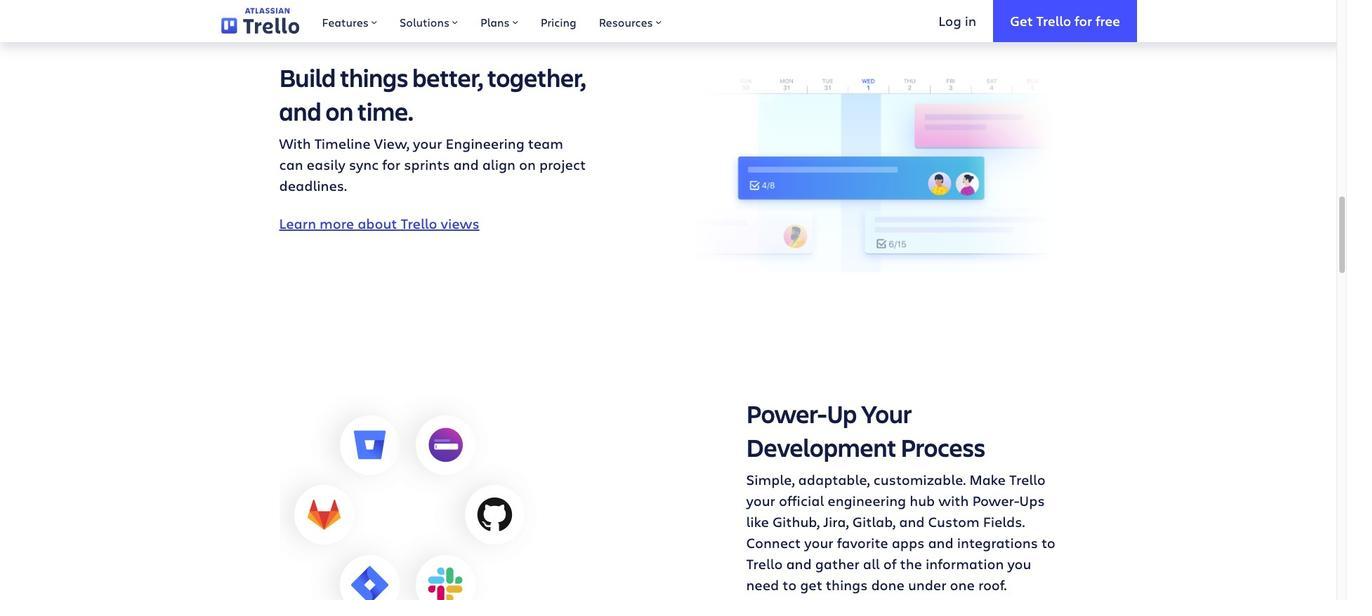 Task type: locate. For each thing, give the bounding box(es) containing it.
0 horizontal spatial your
[[413, 134, 442, 153]]

power- up fields.
[[973, 492, 1020, 511]]

1 horizontal spatial for
[[1075, 12, 1093, 29]]

1 vertical spatial power-
[[973, 492, 1020, 511]]

on up timeline on the left of the page
[[326, 94, 353, 128]]

done
[[871, 576, 905, 595]]

engineering
[[828, 492, 906, 511]]

resources button
[[588, 0, 673, 42]]

and down engineering in the top of the page
[[453, 155, 479, 174]]

customizable.
[[874, 471, 966, 490]]

2 horizontal spatial your
[[805, 534, 834, 553]]

roof.
[[979, 576, 1007, 595]]

power-
[[746, 397, 827, 431], [973, 492, 1020, 511]]

your down jira,
[[805, 534, 834, 553]]

on down team
[[519, 155, 536, 174]]

your up "sprints"
[[413, 134, 442, 153]]

ups
[[1020, 492, 1045, 511]]

to
[[1042, 534, 1056, 553], [783, 576, 797, 595]]

0 horizontal spatial to
[[783, 576, 797, 595]]

trello left views at the top left of page
[[401, 214, 437, 233]]

simple,
[[746, 471, 795, 490]]

1 vertical spatial things
[[826, 576, 868, 595]]

team
[[528, 134, 563, 153]]

0 vertical spatial on
[[326, 94, 353, 128]]

0 vertical spatial your
[[413, 134, 442, 153]]

0 horizontal spatial power-
[[746, 397, 827, 431]]

1 vertical spatial to
[[783, 576, 797, 595]]

2 vertical spatial your
[[805, 534, 834, 553]]

your
[[413, 134, 442, 153], [746, 492, 776, 511], [805, 534, 834, 553]]

1 horizontal spatial your
[[746, 492, 776, 511]]

for down view,
[[382, 155, 401, 174]]

0 vertical spatial for
[[1075, 12, 1093, 29]]

the
[[900, 555, 922, 574]]

0 vertical spatial things
[[340, 60, 408, 94]]

more
[[320, 214, 354, 233]]

to left the get
[[783, 576, 797, 595]]

and up with
[[279, 94, 321, 128]]

timeline
[[315, 134, 371, 153]]

things down gather
[[826, 576, 868, 595]]

1 vertical spatial on
[[519, 155, 536, 174]]

0 horizontal spatial for
[[382, 155, 401, 174]]

make
[[970, 471, 1006, 490]]

log in link
[[922, 0, 994, 42]]

your up like
[[746, 492, 776, 511]]

your for time.
[[413, 134, 442, 153]]

0 horizontal spatial on
[[326, 94, 353, 128]]

with
[[279, 134, 311, 153]]

things
[[340, 60, 408, 94], [826, 576, 868, 595]]

jira,
[[824, 513, 849, 532]]

with
[[939, 492, 969, 511]]

0 vertical spatial to
[[1042, 534, 1056, 553]]

1 vertical spatial your
[[746, 492, 776, 511]]

for
[[1075, 12, 1093, 29], [382, 155, 401, 174]]

sprints
[[404, 155, 450, 174]]

and down custom
[[928, 534, 954, 553]]

power- up simple,
[[746, 397, 827, 431]]

trello
[[1037, 12, 1072, 29], [401, 214, 437, 233], [1009, 471, 1046, 490], [746, 555, 783, 574]]

to down ups
[[1042, 534, 1056, 553]]

one
[[950, 576, 975, 595]]

things inside build things better, together, and on time. with timeline view, your engineering team can easily sync for sprints and align on project deadlines.
[[340, 60, 408, 94]]

you
[[1008, 555, 1032, 574]]

of
[[884, 555, 897, 574]]

custom
[[928, 513, 980, 532]]

1 horizontal spatial things
[[826, 576, 868, 595]]

1 vertical spatial for
[[382, 155, 401, 174]]

get trello for free link
[[994, 0, 1137, 42]]

things down features dropdown button
[[340, 60, 408, 94]]

0 vertical spatial power-
[[746, 397, 827, 431]]

0 horizontal spatial things
[[340, 60, 408, 94]]

fields.
[[983, 513, 1025, 532]]

gitlab,
[[853, 513, 896, 532]]

an illustration showing timeline view. image
[[680, 60, 1058, 273]]

need
[[746, 576, 779, 595]]

and
[[279, 94, 321, 128], [453, 155, 479, 174], [899, 513, 925, 532], [928, 534, 954, 553], [786, 555, 812, 574]]

get
[[800, 576, 823, 595]]

trello up ups
[[1009, 471, 1046, 490]]

for left free
[[1075, 12, 1093, 29]]

build
[[279, 60, 336, 94]]

your inside build things better, together, and on time. with timeline view, your engineering team can easily sync for sprints and align on project deadlines.
[[413, 134, 442, 153]]

engineering
[[446, 134, 525, 153]]

on
[[326, 94, 353, 128], [519, 155, 536, 174]]

views
[[441, 214, 480, 233]]

your for adaptable,
[[746, 492, 776, 511]]

adaptable,
[[799, 471, 870, 490]]



Task type: vqa. For each thing, say whether or not it's contained in the screenshot.
writer
no



Task type: describe. For each thing, give the bounding box(es) containing it.
free
[[1096, 12, 1121, 29]]

connect
[[746, 534, 801, 553]]

official
[[779, 492, 824, 511]]

get trello for free
[[1010, 12, 1121, 29]]

1 horizontal spatial on
[[519, 155, 536, 174]]

apps
[[892, 534, 925, 553]]

get
[[1010, 12, 1033, 29]]

atlassian trello image
[[221, 8, 300, 34]]

information
[[926, 555, 1004, 574]]

and up apps
[[899, 513, 925, 532]]

1 horizontal spatial power-
[[973, 492, 1020, 511]]

up
[[827, 397, 857, 431]]

learn
[[279, 214, 316, 233]]

features button
[[311, 0, 388, 42]]

easily
[[307, 155, 346, 174]]

development
[[746, 431, 897, 464]]

about
[[358, 214, 397, 233]]

plans
[[481, 15, 510, 30]]

trello up need
[[746, 555, 783, 574]]

project
[[540, 155, 586, 174]]

sync
[[349, 155, 379, 174]]

like
[[746, 513, 769, 532]]

resources
[[599, 15, 653, 30]]

solutions button
[[388, 0, 469, 42]]

in
[[965, 12, 977, 29]]

trello right get
[[1037, 12, 1072, 29]]

github,
[[773, 513, 820, 532]]

solutions
[[400, 15, 450, 30]]

hub
[[910, 492, 935, 511]]

view,
[[374, 134, 410, 153]]

plans button
[[469, 0, 529, 42]]

log in
[[939, 12, 977, 29]]

power-up your development process simple, adaptable, customizable. make trello your official engineering hub with power-ups like github, jira, gitlab, and custom fields. connect your favorite apps and integrations to trello and gather all of the information you need to get things done under one roof.
[[746, 397, 1056, 595]]

log
[[939, 12, 962, 29]]

and up the get
[[786, 555, 812, 574]]

time.
[[358, 94, 413, 128]]

better,
[[413, 60, 483, 94]]

your
[[861, 397, 912, 431]]

for inside build things better, together, and on time. with timeline view, your engineering team can easily sync for sprints and align on project deadlines.
[[382, 155, 401, 174]]

learn more about trello views
[[279, 214, 480, 233]]

together,
[[488, 60, 586, 94]]

things inside power-up your development process simple, adaptable, customizable. make trello your official engineering hub with power-ups like github, jira, gitlab, and custom fields. connect your favorite apps and integrations to trello and gather all of the information you need to get things done under one roof.
[[826, 576, 868, 595]]

can
[[279, 155, 303, 174]]

integrations
[[957, 534, 1038, 553]]

under
[[908, 576, 947, 595]]

gather
[[815, 555, 860, 574]]

learn more about trello views link
[[279, 214, 480, 233]]

pricing link
[[529, 0, 588, 42]]

deadlines.
[[279, 176, 347, 195]]

favorite
[[837, 534, 888, 553]]

align
[[482, 155, 516, 174]]

build things better, together, and on time. with timeline view, your engineering team can easily sync for sprints and align on project deadlines.
[[279, 60, 586, 195]]

a graphic illustrating some of the apps and power-ups important to engineers that trello connects with. image
[[279, 386, 539, 601]]

pricing
[[541, 15, 577, 30]]

process
[[901, 431, 986, 464]]

features
[[322, 15, 369, 30]]

all
[[863, 555, 880, 574]]

1 horizontal spatial to
[[1042, 534, 1056, 553]]



